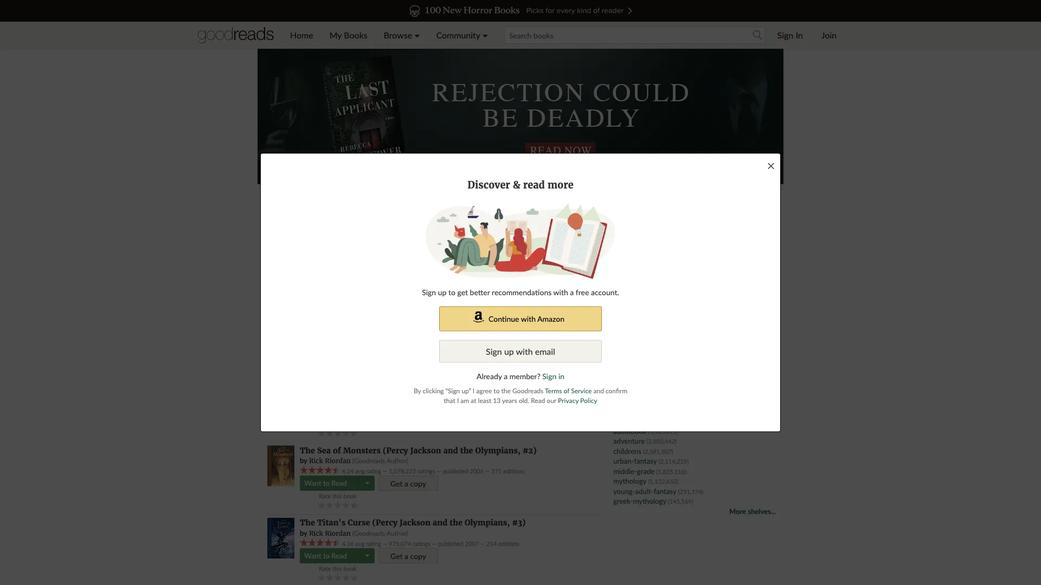 Task type: locate. For each thing, give the bounding box(es) containing it.
young-adult-fantasy link
[[613, 487, 677, 496]]

this
[[333, 493, 342, 500], [333, 566, 342, 573]]

rick down titan's at the left
[[309, 530, 323, 538]]

rate for titan's
[[319, 566, 331, 573]]

the inside the sea of monsters (percy jackson and the olympians, #2) by rick riordan (goodreads author)
[[300, 446, 315, 456]]

0 vertical spatial avg
[[355, 395, 365, 403]]

curse
[[348, 519, 370, 528]]

1 by from the top
[[300, 457, 307, 465]]

1 vertical spatial avg
[[355, 468, 365, 475]]

riordan inside the sea of monsters (percy jackson and the olympians, #2) by rick riordan (goodreads author)
[[325, 457, 351, 466]]

and inside the titan's curse (percy jackson and the olympians, #3) by rick riordan (goodreads author)
[[433, 519, 448, 528]]

confirm
[[606, 387, 628, 395]]

1 get a copy from the top
[[390, 479, 426, 488]]

0 vertical spatial i
[[473, 387, 475, 395]]

published down the '"sign'
[[443, 395, 468, 403]]

0 vertical spatial rick
[[309, 457, 323, 466]]

1 vertical spatial by
[[300, 529, 307, 538]]

urban-fantasy link
[[613, 457, 657, 466]]

author) up 1,078,223 on the bottom of page
[[387, 457, 408, 465]]

read down 4.24
[[331, 480, 347, 488]]

want right the titan's curse (percy ja... image
[[304, 552, 321, 561]]

rick
[[309, 457, 323, 466], [309, 530, 323, 538]]

the sea of monsters (percy jackson and the olympians, #2) link
[[300, 446, 537, 456]]

get a copy
[[390, 479, 426, 488], [390, 552, 426, 561]]

my books link
[[321, 22, 376, 49]]

and
[[443, 301, 458, 311], [470, 374, 485, 383], [594, 387, 604, 395], [443, 446, 458, 456], [433, 519, 448, 528]]

olympians,
[[475, 301, 520, 311], [502, 374, 547, 383], [475, 446, 521, 456], [465, 519, 510, 528]]

rick riordan link for titan's
[[309, 530, 351, 538]]

the inside the titan's curse (percy jackson and the olympians, #3) by rick riordan (goodreads author)
[[300, 519, 315, 528]]

2 get from the top
[[390, 552, 403, 561]]

want to read button down 4.24
[[300, 476, 361, 491]]

2 get a copy button from the top
[[379, 549, 438, 564]]

by
[[414, 387, 421, 395]]

this down titan's at the left
[[333, 566, 342, 573]]

get down 975,074
[[390, 552, 403, 561]]

1 vertical spatial get a copy
[[390, 552, 426, 561]]

sign inside sign in link
[[778, 30, 794, 40]]

ratings down the sea of monsters (percy jackson and the olympians, #2) by rick riordan (goodreads author)
[[417, 468, 435, 475]]

2 the from the top
[[300, 374, 315, 383]]

0 vertical spatial get
[[390, 479, 403, 488]]

(2,803,442)
[[647, 438, 677, 446]]

want to read
[[304, 480, 347, 488], [304, 552, 347, 561]]

rate
[[319, 493, 331, 500], [319, 566, 331, 573]]

of up privacy
[[564, 387, 570, 395]]

published for 2006
[[443, 468, 468, 475]]

(percy up 4.36 avg rating — 975,074 ratings
[[372, 519, 398, 528]]

rick inside the titan's curse (percy jackson and the olympians, #3) by rick riordan (goodreads author)
[[309, 530, 323, 538]]

rating for monsters
[[366, 468, 381, 475]]

the left sea
[[300, 446, 315, 456]]

sign inside sign up with email link
[[486, 346, 502, 357]]

2 riordan from the top
[[325, 530, 351, 538]]

and up policy
[[594, 387, 604, 395]]

of inside the sea of monsters (percy jackson and the olympians, #2) by rick riordan (goodreads author)
[[333, 446, 341, 456]]

2 get a copy from the top
[[390, 552, 426, 561]]

rick riordan link for sea
[[309, 457, 351, 466]]

avg right 4.36
[[355, 540, 365, 548]]

3 avg from the top
[[355, 540, 365, 548]]

olympians, up 214 on the left bottom of page
[[465, 519, 510, 528]]

2 want from the top
[[304, 552, 321, 561]]

2 want to read from the top
[[304, 552, 347, 561]]

want
[[304, 480, 321, 488], [304, 552, 321, 561]]

(1,122,652)
[[648, 478, 678, 486]]

1 vertical spatial advertisement region
[[613, 222, 776, 357]]

1 want to read button from the top
[[300, 476, 361, 491]]

1 vertical spatial this
[[333, 566, 342, 573]]

2 by from the top
[[300, 529, 307, 538]]

editions right 367 at the left bottom of the page
[[503, 323, 524, 330]]

copy
[[410, 479, 426, 488], [410, 552, 426, 561]]

published left 2007
[[438, 540, 463, 548]]

1 vertical spatial book
[[344, 566, 357, 573]]

account.
[[591, 288, 619, 297]]

0 vertical spatial author)
[[387, 457, 408, 465]]

the lightning thief (percy jackson and the olympians, #1) link
[[300, 301, 535, 311]]

want for sea
[[304, 480, 321, 488]]

2 vertical spatial avg
[[355, 540, 365, 548]]

1 get from the top
[[390, 479, 403, 488]]

1 vertical spatial rick riordan link
[[309, 530, 351, 538]]

the left battle
[[300, 374, 315, 383]]

2 rick from the top
[[309, 530, 323, 538]]

am
[[461, 397, 469, 405]]

monsters
[[343, 446, 381, 456]]

editions right 214 on the left bottom of page
[[499, 540, 519, 548]]

rate this book down 4.36
[[319, 566, 357, 573]]

riordan down titan's at the left
[[325, 530, 351, 538]]

1 vertical spatial with
[[521, 314, 536, 324]]

fantasy up the grade
[[634, 457, 657, 466]]

to down sea
[[323, 480, 330, 488]]

get a copy down 975,074
[[390, 552, 426, 561]]

1 vertical spatial riordan
[[325, 530, 351, 538]]

up"
[[462, 387, 471, 395]]

1 vertical spatial i
[[457, 397, 459, 405]]

read down 4.36
[[331, 552, 347, 561]]

2 avg from the top
[[355, 468, 365, 475]]

1 vertical spatial get a copy button
[[379, 549, 438, 564]]

the up —                 published                2007               — 214 editions
[[450, 519, 463, 528]]

and up —                 published                2006               — 271 editions at bottom
[[443, 446, 458, 456]]

published left 2006
[[443, 468, 468, 475]]

read left our
[[531, 397, 545, 405]]

0 vertical spatial of
[[343, 374, 351, 383]]

0 vertical spatial read
[[531, 397, 545, 405]]

the up 2006
[[460, 446, 473, 456]]

fantasy
[[634, 457, 657, 466], [654, 487, 677, 496]]

editions for —                 published                2005               — 367 editions
[[503, 323, 524, 330]]

this up titan's at the left
[[333, 493, 342, 500]]

read for the titan's curse (percy jackson and the olympians, #3)
[[331, 552, 347, 561]]

editions for —                 published                2007               — 214 editions
[[499, 540, 519, 548]]

—
[[437, 323, 442, 330], [485, 323, 490, 330], [383, 395, 387, 403], [437, 395, 442, 403], [485, 395, 490, 403], [383, 468, 387, 475], [437, 468, 442, 475], [485, 468, 490, 475], [383, 540, 387, 548], [432, 540, 437, 548], [480, 540, 485, 548]]

by
[[300, 457, 307, 465], [300, 529, 307, 538]]

(1,835,116)
[[656, 468, 687, 476]]

0 vertical spatial want
[[304, 480, 321, 488]]

0 horizontal spatial i
[[457, 397, 459, 405]]

audiobook
[[613, 427, 647, 436]]

1 vertical spatial rate this book
[[319, 566, 357, 573]]

the for the titan's curse (percy jackson and the olympians, #3) by rick riordan (goodreads author)
[[300, 519, 315, 528]]

read inside and confirm that i am at least 13 years old.  read our
[[531, 397, 545, 405]]

sign up with email link
[[439, 340, 602, 363]]

4.42 avg rating — 1,011,917 ratings
[[341, 395, 435, 403]]

a
[[570, 288, 574, 297], [504, 372, 508, 381], [405, 479, 408, 488], [405, 552, 408, 561]]

1 rate from the top
[[319, 493, 331, 500]]

sign for sign up with email
[[486, 346, 502, 357]]

editions down by clicking "sign up" i agree to the goodreads terms of service on the bottom of page
[[503, 395, 524, 403]]

get a copy button down 1,078,223 on the bottom of page
[[379, 476, 438, 491]]

and down the get
[[443, 301, 458, 311]]

4.24 avg rating — 1,078,223 ratings
[[341, 468, 435, 475]]

copy for (percy
[[410, 479, 426, 488]]

fantasy down (1,122,652)
[[654, 487, 677, 496]]

0 vertical spatial book
[[344, 493, 357, 500]]

editions for —                 published                2008               — 212 editions
[[503, 395, 524, 403]]

the sea of monsters (percy jackson and the olympians, #2) by rick riordan (goodreads author)
[[300, 446, 537, 466]]

1 want to read from the top
[[304, 480, 347, 488]]

riordan inside the titan's curse (percy jackson and the olympians, #3) by rick riordan (goodreads author)
[[325, 530, 351, 538]]

rating for (percy
[[366, 540, 381, 548]]

free
[[576, 288, 589, 297]]

greek-mythology link
[[613, 497, 667, 506]]

0 vertical spatial want to read
[[304, 480, 347, 488]]

book for of
[[344, 493, 357, 500]]

1 vertical spatial rick
[[309, 530, 323, 538]]

2 this from the top
[[333, 566, 342, 573]]

ratings for and
[[413, 540, 430, 548]]

rate this book down 4.24
[[319, 493, 357, 500]]

our
[[547, 397, 556, 405]]

0 vertical spatial by
[[300, 457, 307, 465]]

2 horizontal spatial of
[[564, 387, 570, 395]]

rick inside the sea of monsters (percy jackson and the olympians, #2) by rick riordan (goodreads author)
[[309, 457, 323, 466]]

4.36
[[342, 540, 354, 548]]

the titan's curse (percy jackson and the olympians, #3) link
[[300, 519, 526, 528]]

0 vertical spatial this
[[333, 493, 342, 500]]

ratings
[[417, 395, 435, 403], [417, 468, 435, 475], [413, 540, 430, 548]]

by right the titan's curse (percy ja... image
[[300, 529, 307, 538]]

2 vertical spatial read
[[331, 552, 347, 561]]

olympians, up 271 on the bottom
[[475, 446, 521, 456]]

0 vertical spatial rate
[[319, 493, 331, 500]]

1 riordan from the top
[[325, 457, 351, 466]]

&
[[513, 179, 521, 192]]

— left 271 on the bottom
[[485, 468, 490, 475]]

rate up titan's at the left
[[319, 493, 331, 500]]

and inside and confirm that i am at least 13 years old.  read our
[[594, 387, 604, 395]]

want to read down 4.24
[[304, 480, 347, 488]]

None submit
[[535, 220, 572, 238]]

1 vertical spatial (goodreads
[[352, 530, 385, 538]]

0 vertical spatial copy
[[410, 479, 426, 488]]

rick riordan link down sea
[[309, 457, 351, 466]]

adult-
[[635, 487, 654, 496]]

up
[[438, 288, 447, 297], [504, 346, 514, 357]]

0 vertical spatial riordan
[[325, 457, 351, 466]]

1 horizontal spatial of
[[343, 374, 351, 383]]

to up 212
[[494, 387, 500, 395]]

with
[[553, 288, 568, 297], [521, 314, 536, 324], [516, 346, 533, 357]]

rick riordan link down titan's at the left
[[309, 530, 351, 538]]

— left 367 at the left bottom of the page
[[485, 323, 490, 330]]

better
[[470, 288, 490, 297]]

1 rick from the top
[[309, 457, 323, 466]]

menu
[[282, 22, 496, 49]]

join
[[821, 30, 837, 40]]

1 vertical spatial read
[[331, 480, 347, 488]]

rating down the curse at left
[[366, 540, 381, 548]]

olympians, up goodreads
[[502, 374, 547, 383]]

1 vertical spatial rate
[[319, 566, 331, 573]]

2 author) from the top
[[387, 530, 408, 538]]

up down 367 editions link
[[504, 346, 514, 357]]

advertisement region
[[258, 49, 784, 184], [613, 222, 776, 357]]

privacy policy
[[558, 397, 597, 405]]

avg right 4.42
[[355, 395, 365, 403]]

up left the get
[[438, 288, 447, 297]]

get a copy down 1,078,223 on the bottom of page
[[390, 479, 426, 488]]

goodreads
[[512, 387, 544, 395]]

1 copy from the top
[[410, 479, 426, 488]]

0 vertical spatial rick riordan link
[[309, 457, 351, 466]]

0 horizontal spatial up
[[438, 288, 447, 297]]

avg for monsters
[[355, 468, 365, 475]]

rating down monsters
[[366, 468, 381, 475]]

(percy inside the titan's curse (percy jackson and the olympians, #3) by rick riordan (goodreads author)
[[372, 519, 398, 528]]

— down the titan's curse (percy jackson and the olympians, #3) by rick riordan (goodreads author) at the bottom of the page
[[432, 540, 437, 548]]

0 vertical spatial rate this book
[[319, 493, 357, 500]]

the titan's curse (percy jackson and the olympians, #3) by rick riordan (goodreads author)
[[300, 519, 526, 538]]

with left email on the bottom right
[[516, 346, 533, 357]]

1 vertical spatial want to read button
[[300, 549, 361, 564]]

with inside button
[[521, 314, 536, 324]]

want to read down 4.36
[[304, 552, 347, 561]]

1 vertical spatial want to read
[[304, 552, 347, 561]]

olympians, up continue
[[475, 301, 520, 311]]

0 vertical spatial up
[[438, 288, 447, 297]]

greek-
[[613, 497, 633, 506]]

the lightning thief (percy jackson and the olympians, #1)
[[300, 301, 535, 311]]

labyrinth
[[368, 374, 407, 383]]

author) up 975,074
[[387, 530, 408, 538]]

2 vertical spatial ratings
[[413, 540, 430, 548]]

join link
[[813, 22, 845, 49]]

the sea of monsters (percy ... image
[[267, 446, 294, 487]]

0 vertical spatial want to read button
[[300, 476, 361, 491]]

want to read for titan's
[[304, 552, 347, 561]]

the for the lightning thief (percy jackson and the olympians, #1)
[[300, 301, 315, 311]]

get
[[390, 479, 403, 488], [390, 552, 403, 561]]

3 the from the top
[[300, 446, 315, 456]]

published left 2005
[[443, 323, 468, 330]]

the left titan's at the left
[[300, 519, 315, 528]]

thief
[[359, 301, 380, 311]]

(percy
[[383, 301, 408, 311], [409, 374, 435, 383], [383, 446, 408, 456], [372, 519, 398, 528]]

a up by clicking "sign up" i agree to the goodreads terms of service on the bottom of page
[[504, 372, 508, 381]]

2 vertical spatial rating
[[366, 540, 381, 548]]

by clicking "sign up" i agree to the goodreads terms of service
[[414, 387, 592, 395]]

1 vertical spatial rating
[[366, 468, 381, 475]]

0 vertical spatial get a copy button
[[379, 476, 438, 491]]

the titan's curse (percy ja... image
[[267, 519, 294, 559]]

this for titan's
[[333, 566, 342, 573]]

1 vertical spatial author)
[[387, 530, 408, 538]]

of right battle
[[343, 374, 351, 383]]

book down 4.24
[[344, 493, 357, 500]]

in
[[559, 372, 565, 381]]

i inside and confirm that i am at least 13 years old.  read our
[[457, 397, 459, 405]]

read for the sea of monsters (percy jackson and the olympians, #2)
[[331, 480, 347, 488]]

editions right 271 on the bottom
[[503, 468, 524, 475]]

mythology down young-adult-fantasy link
[[633, 497, 667, 506]]

rick down sea
[[309, 457, 323, 466]]

at
[[471, 397, 476, 405]]

this for sea
[[333, 493, 342, 500]]

i right up"
[[473, 387, 475, 395]]

2 copy from the top
[[410, 552, 426, 561]]

up for to
[[438, 288, 447, 297]]

with left free
[[553, 288, 568, 297]]

of right sea
[[333, 446, 341, 456]]

a down 975,074
[[405, 552, 408, 561]]

battle
[[317, 374, 341, 383]]

ratings down the titan's curse (percy jackson and the olympians, #3) by rick riordan (goodreads author) at the bottom of the page
[[413, 540, 430, 548]]

0 vertical spatial (goodreads
[[352, 457, 385, 465]]

mythology link
[[613, 477, 647, 486]]

middle-
[[613, 467, 637, 476]]

and inside the sea of monsters (percy jackson and the olympians, #2) by rick riordan (goodreads author)
[[443, 446, 458, 456]]

2 book from the top
[[344, 566, 357, 573]]

1 vertical spatial get
[[390, 552, 403, 561]]

2 vertical spatial with
[[516, 346, 533, 357]]

2 rick riordan link from the top
[[309, 530, 351, 538]]

author) inside the sea of monsters (percy jackson and the olympians, #2) by rick riordan (goodreads author)
[[387, 457, 408, 465]]

1 rick riordan link from the top
[[309, 457, 351, 466]]

1 get a copy button from the top
[[379, 476, 438, 491]]

1 (goodreads from the top
[[352, 457, 385, 465]]

1 vertical spatial copy
[[410, 552, 426, 561]]

1 horizontal spatial up
[[504, 346, 514, 357]]

with down '#1)'
[[521, 314, 536, 324]]

0 vertical spatial get a copy
[[390, 479, 426, 488]]

published for 2007
[[438, 540, 463, 548]]

of for the battle of the labyrinth (percy jackson and the olympians, #4)
[[343, 374, 351, 383]]

1 vertical spatial ratings
[[417, 468, 435, 475]]

2 vertical spatial of
[[333, 446, 341, 456]]

0 vertical spatial ratings
[[417, 395, 435, 403]]

Search for books to add to your shelves search field
[[504, 27, 765, 44]]

3 rating from the top
[[366, 540, 381, 548]]

mythology
[[613, 477, 647, 486], [633, 497, 667, 506]]

(goodreads down monsters
[[352, 457, 385, 465]]

— left 214 on the left bottom of page
[[480, 540, 485, 548]]

2 rate this book from the top
[[319, 566, 357, 573]]

975,074
[[389, 540, 411, 548]]

terms
[[545, 387, 562, 395]]

2 rate from the top
[[319, 566, 331, 573]]

get a copy button down 975,074
[[379, 549, 438, 564]]

get down 1,078,223 on the bottom of page
[[390, 479, 403, 488]]

1 this from the top
[[333, 493, 342, 500]]

i left am
[[457, 397, 459, 405]]

1 book from the top
[[344, 493, 357, 500]]

the lightning thief (percy jackson and the olympians, #1) heading
[[300, 301, 535, 311]]

2 (goodreads from the top
[[352, 530, 385, 538]]

(goodreads down the curse at left
[[352, 530, 385, 538]]

rating down labyrinth in the left of the page
[[366, 395, 381, 403]]

4 the from the top
[[300, 519, 315, 528]]

0 vertical spatial rating
[[366, 395, 381, 403]]

continue with amazon
[[489, 314, 565, 324]]

by right the sea of monsters (percy ... "image"
[[300, 457, 307, 465]]

2 rating from the top
[[366, 468, 381, 475]]

0 horizontal spatial of
[[333, 446, 341, 456]]

the battle of the labyrinth (percy jackson and the olympians, #4) heading
[[300, 374, 564, 383]]

2 want to read button from the top
[[300, 549, 361, 564]]

2008
[[470, 395, 484, 403]]

(percy up 1,078,223 on the bottom of page
[[383, 446, 408, 456]]

get a copy button
[[379, 476, 438, 491], [379, 549, 438, 564]]

rate down titan's at the left
[[319, 566, 331, 573]]

book down 4.36
[[344, 566, 357, 573]]

1 the from the top
[[300, 301, 315, 311]]

riordan
[[325, 457, 351, 466], [325, 530, 351, 538]]

1 vertical spatial want
[[304, 552, 321, 561]]

editions
[[503, 323, 524, 330], [503, 395, 524, 403], [503, 468, 524, 475], [499, 540, 519, 548]]

the for the battle of the labyrinth (percy jackson and the olympians, #4)
[[300, 374, 315, 383]]

want to read button for titan's
[[300, 549, 361, 564]]

2007
[[465, 540, 479, 548]]

want to read button down 4.36
[[300, 549, 361, 564]]

1 author) from the top
[[387, 457, 408, 465]]

1 want from the top
[[304, 480, 321, 488]]

up for with
[[504, 346, 514, 357]]

avg right 4.24
[[355, 468, 365, 475]]

1 rate this book from the top
[[319, 493, 357, 500]]

1 vertical spatial up
[[504, 346, 514, 357]]

published for 2008
[[443, 395, 468, 403]]

rate this book for curse
[[319, 566, 357, 573]]

riordan up 4.24
[[325, 457, 351, 466]]



Task type: describe. For each thing, give the bounding box(es) containing it.
audiobook (5,533,011) adventure (2,803,442) childrens (2,581,507) urban-fantasy (2,114,219) middle-grade (1,835,116) mythology (1,122,652) young-adult-fantasy (251,174) greek-mythology (145,569) more shelves...
[[613, 427, 776, 516]]

email
[[535, 346, 555, 357]]

100 new horror recommendations for (nearly) every reader image
[[87, 0, 955, 22]]

clicking
[[423, 387, 444, 395]]

childrens link
[[613, 447, 642, 456]]

books
[[344, 30, 368, 40]]

get a copy for jackson
[[390, 552, 426, 561]]

in
[[796, 30, 803, 40]]

13
[[493, 397, 501, 405]]

the titan's curse (percy jackson and the olympians, #3) heading
[[300, 519, 526, 528]]

—                 published                2007               — 214 editions
[[430, 540, 519, 548]]

jackson inside the sea of monsters (percy jackson and the olympians, #2) by rick riordan (goodreads author)
[[410, 446, 441, 456]]

— left 1,078,223 on the bottom of page
[[383, 468, 387, 475]]

the for the sea of monsters (percy jackson and the olympians, #2) by rick riordan (goodreads author)
[[300, 446, 315, 456]]

get a copy button for (percy
[[379, 476, 438, 491]]

(2,581,507)
[[643, 448, 673, 456]]

shelves...
[[748, 507, 776, 516]]

sign for sign in
[[778, 30, 794, 40]]

1 vertical spatial of
[[564, 387, 570, 395]]

terms of service link
[[545, 387, 592, 395]]

—                 published                2006               — 271 editions
[[435, 468, 524, 475]]

and confirm that i am at least 13 years old.  read our
[[444, 387, 628, 405]]

by inside the titan's curse (percy jackson and the olympians, #3) by rick riordan (goodreads author)
[[300, 529, 307, 538]]

367 editions link
[[491, 323, 524, 330]]

want to read button for sea
[[300, 476, 361, 491]]

already a member? sign in
[[477, 372, 565, 381]]

Search by Book Title, Author, or ISBN text field
[[270, 220, 533, 237]]

menu containing home
[[282, 22, 496, 49]]

sign in link
[[543, 372, 565, 381]]

grade
[[637, 467, 655, 476]]

published for 2005
[[443, 323, 468, 330]]

"sign
[[446, 387, 460, 395]]

the down the get
[[460, 301, 473, 311]]

sea
[[317, 446, 331, 456]]

years
[[502, 397, 517, 405]]

middle-grade link
[[613, 467, 655, 476]]

— left 975,074
[[383, 540, 387, 548]]

get for (percy
[[390, 479, 403, 488]]

get a copy button for jackson
[[379, 549, 438, 564]]

privacy
[[558, 397, 579, 405]]

(goodreads inside the titan's curse (percy jackson and the olympians, #3) by rick riordan (goodreads author)
[[352, 530, 385, 538]]

4.36 avg rating — 975,074 ratings
[[341, 540, 430, 548]]

0 vertical spatial with
[[553, 288, 568, 297]]

0 vertical spatial advertisement region
[[258, 49, 784, 184]]

the sea of monsters (percy jackson and the olympians, #2) heading
[[300, 446, 537, 456]]

discover & read more
[[468, 179, 574, 192]]

— down clicking
[[437, 395, 442, 403]]

a left free
[[570, 288, 574, 297]]

read
[[523, 179, 545, 192]]

service
[[571, 387, 592, 395]]

recommendations
[[492, 288, 552, 297]]

— down the sea of monsters (percy jackson and the olympians, #2) by rick riordan (goodreads author)
[[437, 468, 442, 475]]

book for curse
[[344, 566, 357, 573]]

#4)
[[549, 374, 564, 383]]

#3)
[[512, 519, 526, 528]]

jackson inside the titan's curse (percy jackson and the olympians, #3) by rick riordan (goodreads author)
[[400, 519, 431, 528]]

home
[[290, 30, 313, 40]]

212
[[491, 395, 502, 403]]

2005
[[470, 323, 484, 330]]

adventure link
[[613, 437, 645, 446]]

rate for sea
[[319, 493, 331, 500]]

367
[[491, 323, 502, 330]]

more
[[548, 179, 574, 192]]

ratings for jackson
[[417, 468, 435, 475]]

Search books text field
[[504, 27, 765, 44]]

the battle of the labyrinth (percy jackson and the olympians, #4) link
[[300, 374, 564, 383]]

— down the lightning thief (percy jackson and the olympians, #1) heading at the bottom
[[437, 323, 442, 330]]

(percy inside the sea of monsters (percy jackson and the olympians, #2) by rick riordan (goodreads author)
[[383, 446, 408, 456]]

urban-
[[613, 457, 634, 466]]

more
[[729, 507, 746, 516]]

a down 1,078,223 on the bottom of page
[[405, 479, 408, 488]]

young-
[[613, 487, 635, 496]]

amazon
[[538, 314, 565, 324]]

get
[[457, 288, 468, 297]]

— left '1,011,917'
[[383, 395, 387, 403]]

old.
[[519, 397, 529, 405]]

1,011,917
[[389, 395, 416, 403]]

editions for —                 published                2006               — 271 editions
[[503, 468, 524, 475]]

dismiss image
[[767, 162, 776, 171]]

author) inside the titan's curse (percy jackson and the olympians, #3) by rick riordan (goodreads author)
[[387, 530, 408, 538]]

copy for jackson
[[410, 552, 426, 561]]

the up 4.42
[[353, 374, 366, 383]]

1 vertical spatial mythology
[[633, 497, 667, 506]]

lightning
[[317, 301, 357, 311]]

(5,533,011)
[[648, 428, 678, 436]]

of for the sea of monsters (percy jackson and the olympians, #2) by rick riordan (goodreads author)
[[333, 446, 341, 456]]

avg for (percy
[[355, 540, 365, 548]]

271 editions link
[[491, 468, 524, 475]]

(145,569)
[[668, 498, 694, 506]]

to down titan's at the left
[[323, 552, 330, 561]]

(percy up by at the left bottom
[[409, 374, 435, 383]]

continue with amazon button
[[439, 307, 602, 332]]

olympians, inside the titan's curse (percy jackson and the olympians, #3) by rick riordan (goodreads author)
[[465, 519, 510, 528]]

1 rating from the top
[[366, 395, 381, 403]]

1 vertical spatial fantasy
[[654, 487, 677, 496]]

#2)
[[523, 446, 537, 456]]

(2,114,219)
[[659, 458, 689, 466]]

and up agree
[[470, 374, 485, 383]]

to left the get
[[449, 288, 456, 297]]

want for titan's
[[304, 552, 321, 561]]

the inside the titan's curse (percy jackson and the olympians, #3) by rick riordan (goodreads author)
[[450, 519, 463, 528]]

4.24
[[342, 468, 354, 475]]

policy
[[580, 397, 597, 405]]

0 vertical spatial mythology
[[613, 477, 647, 486]]

rate this book for of
[[319, 493, 357, 500]]

0 vertical spatial fantasy
[[634, 457, 657, 466]]

by inside the sea of monsters (percy jackson and the olympians, #2) by rick riordan (goodreads author)
[[300, 457, 307, 465]]

discover
[[468, 179, 510, 192]]

sign for sign up to get better recommendations with a free account.
[[422, 288, 436, 297]]

privacy policy link
[[558, 397, 597, 405]]

get for jackson
[[390, 552, 403, 561]]

the up 212 editions link
[[501, 387, 511, 395]]

1 horizontal spatial i
[[473, 387, 475, 395]]

— down agree
[[485, 395, 490, 403]]

4.42
[[342, 395, 354, 403]]

want to read for sea
[[304, 480, 347, 488]]

the up agree
[[487, 374, 500, 383]]

(goodreads inside the sea of monsters (percy jackson and the olympians, #2) by rick riordan (goodreads author)
[[352, 457, 385, 465]]

212 editions link
[[491, 395, 524, 403]]

2006
[[470, 468, 484, 475]]

get a copy for (percy
[[390, 479, 426, 488]]

(percy right thief at the left bottom of the page
[[383, 301, 408, 311]]

sign up with email
[[486, 346, 555, 357]]

my books
[[330, 30, 368, 40]]

sign in
[[778, 30, 803, 40]]

214 editions link
[[487, 540, 519, 548]]

my
[[330, 30, 342, 40]]

continue
[[489, 314, 519, 324]]

home link
[[282, 22, 321, 49]]

1 avg from the top
[[355, 395, 365, 403]]

the inside the sea of monsters (percy jackson and the olympians, #2) by rick riordan (goodreads author)
[[460, 446, 473, 456]]

sign in link
[[769, 22, 811, 49]]

member?
[[510, 372, 541, 381]]

271
[[491, 468, 502, 475]]

#1)
[[522, 301, 535, 311]]

1,078,223
[[389, 468, 416, 475]]

olympians, inside the sea of monsters (percy jackson and the olympians, #2) by rick riordan (goodreads author)
[[475, 446, 521, 456]]

childrens
[[613, 447, 642, 456]]

that
[[444, 397, 455, 405]]

agree
[[476, 387, 492, 395]]



Task type: vqa. For each thing, say whether or not it's contained in the screenshot.
privacy policy
yes



